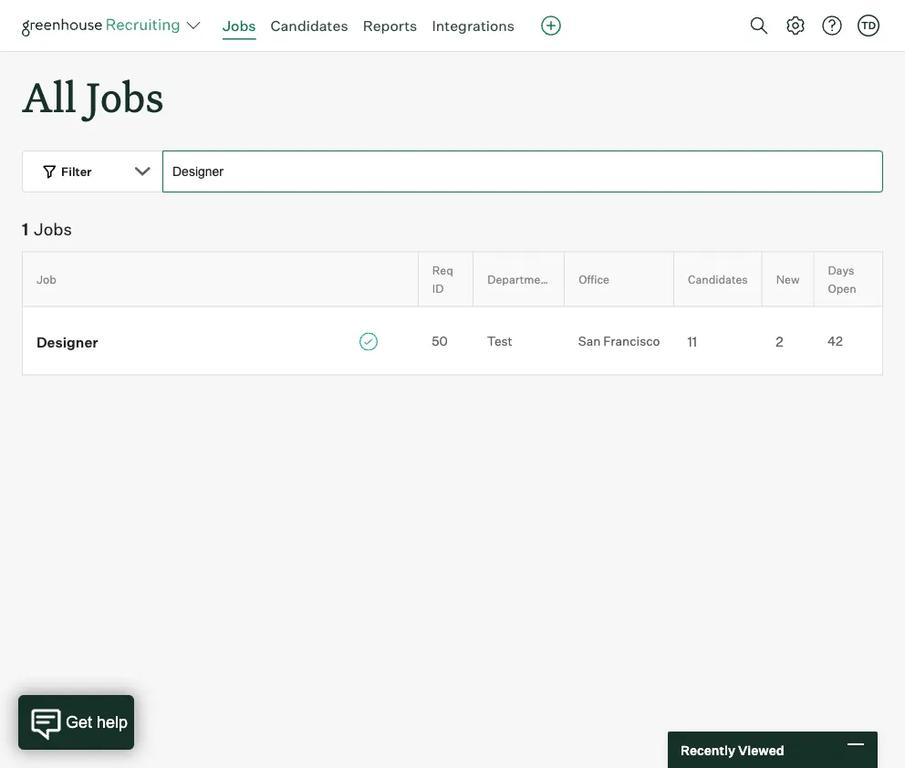 Task type: locate. For each thing, give the bounding box(es) containing it.
days
[[829, 264, 855, 278]]

integrations
[[432, 16, 515, 35]]

0 vertical spatial jobs
[[223, 16, 256, 35]]

all jobs
[[22, 69, 164, 123]]

configure image
[[785, 15, 807, 37]]

job
[[37, 273, 56, 287]]

designer
[[37, 333, 98, 351]]

jobs down greenhouse recruiting image
[[86, 69, 164, 123]]

0 horizontal spatial candidates
[[271, 16, 348, 35]]

0 vertical spatial candidates
[[271, 16, 348, 35]]

11 link
[[674, 332, 763, 351]]

42
[[828, 334, 844, 349]]

office
[[579, 273, 610, 287]]

all
[[22, 69, 77, 123]]

11
[[688, 334, 698, 350]]

jobs
[[223, 16, 256, 35], [86, 69, 164, 123], [34, 219, 72, 239]]

1 horizontal spatial jobs
[[86, 69, 164, 123]]

recently viewed
[[681, 743, 785, 759]]

1 horizontal spatial candidates
[[689, 273, 749, 287]]

1 vertical spatial jobs
[[86, 69, 164, 123]]

days open
[[829, 264, 857, 296]]

0 horizontal spatial jobs
[[34, 219, 72, 239]]

test
[[487, 334, 513, 349]]

1 jobs
[[22, 219, 72, 239]]

td
[[862, 19, 877, 32]]

greenhouse recruiting image
[[22, 15, 186, 37]]

2 link
[[763, 332, 814, 351]]

open
[[829, 281, 857, 296]]

td button
[[858, 15, 880, 37]]

candidates link
[[271, 16, 348, 35]]

2 horizontal spatial jobs
[[223, 16, 256, 35]]

candidates right jobs link
[[271, 16, 348, 35]]

search image
[[749, 15, 771, 37]]

jobs right 1
[[34, 219, 72, 239]]

san francisco
[[579, 334, 661, 349]]

jobs left the candidates link
[[223, 16, 256, 35]]

designer link
[[23, 331, 418, 351]]

1
[[22, 219, 29, 239]]

1 vertical spatial candidates
[[689, 273, 749, 287]]

2 vertical spatial jobs
[[34, 219, 72, 239]]

candidates up "11" 'link' at top right
[[689, 273, 749, 287]]

candidates
[[271, 16, 348, 35], [689, 273, 749, 287]]



Task type: describe. For each thing, give the bounding box(es) containing it.
san
[[579, 334, 601, 349]]

filter
[[61, 164, 92, 179]]

td button
[[855, 11, 884, 40]]

2
[[776, 334, 784, 350]]

reports link
[[363, 16, 418, 35]]

francisco
[[604, 334, 661, 349]]

reports
[[363, 16, 418, 35]]

id
[[433, 281, 444, 296]]

50
[[432, 334, 448, 349]]

jobs for all jobs
[[86, 69, 164, 123]]

new
[[777, 273, 800, 287]]

recently
[[681, 743, 736, 759]]

department
[[488, 273, 552, 287]]

Search by name or req ID or opening ID text field
[[163, 151, 884, 193]]

jobs for 1 jobs
[[34, 219, 72, 239]]

integrations link
[[432, 16, 515, 35]]

jobs link
[[223, 16, 256, 35]]

req id
[[433, 264, 454, 296]]

viewed
[[739, 743, 785, 759]]

req
[[433, 264, 454, 278]]



Task type: vqa. For each thing, say whether or not it's contained in the screenshot.
the 42
yes



